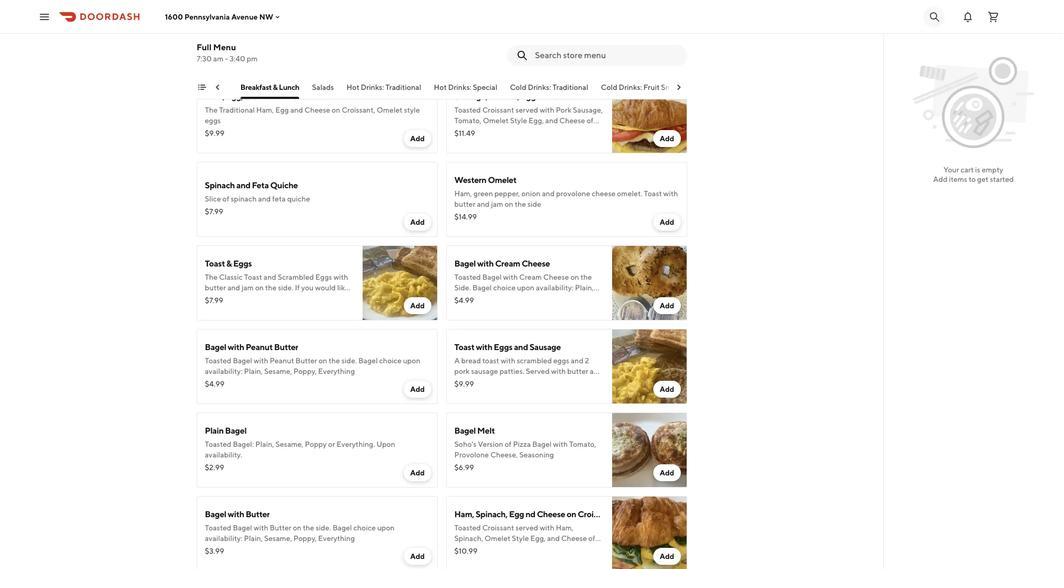Task type: vqa. For each thing, say whether or not it's contained in the screenshot.
the rightmost egg
yes



Task type: describe. For each thing, give the bounding box(es) containing it.
and inside ham, spinach, egg nd cheese on croissant toasted croissant served with ham, spinach, omelet style egg, and cheese of your choice
[[547, 534, 560, 543]]

the inside toast & eggs the classic toast and scrambled eggs with butter and jam on the side. if you would like to replace egg yolk with the egg white please chose it below
[[205, 273, 218, 281]]

on inside bagel with peanut butter toasted bagel with peanut butter on the side. bagel choice upon availability: plain, sesame, poppy, everything $4.99 add
[[319, 357, 327, 365]]

0 items, open order cart image
[[988, 10, 1000, 23]]

traditional for hot drinks: traditional
[[385, 83, 421, 92]]

$3.99
[[205, 547, 224, 555]]

version
[[478, 440, 504, 449]]

toasted inside sausage, tomato, egg and cheese on croissant toasted croissant served with pork sausage, tomato, omelet style egg, and cheese of your choice.
[[455, 106, 481, 114]]

soho's
[[455, 440, 477, 449]]

cheese
[[592, 189, 616, 198]]

drinks: for hot drinks: special
[[448, 83, 471, 92]]

cold drinks: fruit smoothies
[[601, 83, 697, 92]]

choice.
[[471, 127, 495, 135]]

$10.99
[[455, 547, 478, 555]]

seasoning
[[520, 451, 554, 459]]

0 vertical spatial organic
[[246, 13, 274, 23]]

on inside ham, spinach, egg nd cheese on croissant toasted croissant served with ham, spinach, omelet style egg, and cheese of your choice
[[567, 509, 577, 519]]

nw
[[259, 12, 273, 21]]

plain, inside "plain bagel toasted bagel: plain, sesame, poppy or everything. upon availability. $2.99 add"
[[255, 440, 274, 449]]

patties.
[[500, 367, 525, 376]]

get
[[978, 175, 989, 184]]

sausage, tomato, egg and cheese on croissant image
[[612, 78, 687, 153]]

would
[[315, 284, 336, 292]]

butter inside toast & eggs the classic toast and scrambled eggs with butter and jam on the side. if you would like to replace egg yolk with the egg white please chose it below
[[205, 284, 226, 292]]

provolone
[[557, 189, 591, 198]]

everything inside bagel with butter toasted bagel with butter on the side. bagel choice upon availability: plain, sesame, poppy, everything $3.99 add
[[318, 534, 355, 543]]

sausage
[[471, 367, 498, 376]]

onion
[[522, 189, 541, 198]]

feta
[[272, 195, 286, 203]]

toast inside toast with eggs and sausage a bread toast with scrambled eggs and 2 pork sausage patties. served with butter and jam on the side
[[455, 342, 475, 352]]

egg for sausage,
[[521, 92, 536, 102]]

drinks: for cold drinks: traditional
[[528, 83, 551, 92]]

egg for ham,
[[509, 509, 524, 519]]

it
[[250, 305, 254, 313]]

1 horizontal spatial $4.99
[[455, 296, 474, 305]]

provolone
[[455, 451, 489, 459]]

2 $7.99 from the top
[[205, 296, 223, 305]]

toast & eggs the classic toast and scrambled eggs with butter and jam on the side. if you would like to replace egg yolk with the egg white please chose it below
[[205, 259, 349, 313]]

3:40
[[229, 54, 245, 63]]

bagel melt soho's version of pizza bagel with tomato, provolone cheese, seasoning $6.99
[[455, 426, 597, 472]]

$7.99 inside spinach and feta quiche slice of spinach and feta quiche $7.99 add
[[205, 207, 223, 216]]

add inside spinach and feta quiche slice of spinach and feta quiche $7.99 add
[[410, 218, 425, 226]]

breakfast
[[240, 83, 272, 92]]

2
[[585, 357, 590, 365]]

plain, inside bagel with cream cheese toasted bagel with cream cheese on the side. bagel choice upon availability: plain, sesame, poppy, everything
[[575, 284, 594, 292]]

everything.
[[337, 440, 375, 449]]

a
[[455, 357, 460, 365]]

served for nd
[[516, 524, 539, 532]]

1 vertical spatial humus
[[296, 28, 319, 36]]

sesame, inside "plain bagel toasted bagel: plain, sesame, poppy or everything. upon availability. $2.99 add"
[[276, 440, 304, 449]]

with inside sausage, tomato, egg and cheese on croissant toasted croissant served with pork sausage, tomato, omelet style egg, and cheese of your choice.
[[540, 106, 555, 114]]

green
[[474, 189, 493, 198]]

to inside toast & eggs the classic toast and scrambled eggs with butter and jam on the side. if you would like to replace egg yolk with the egg white please chose it below
[[205, 294, 212, 303]]

show menu categories image
[[198, 83, 206, 92]]

add inside bagel with peanut butter toasted bagel with peanut butter on the side. bagel choice upon availability: plain, sesame, poppy, everything $4.99 add
[[410, 385, 425, 394]]

jam inside toast & eggs the classic toast and scrambled eggs with butter and jam on the side. if you would like to replace egg yolk with the egg white please chose it below
[[242, 284, 254, 292]]

quiche
[[270, 180, 298, 190]]

plain, inside bagel with butter toasted bagel with butter on the side. bagel choice upon availability: plain, sesame, poppy, everything $3.99 add
[[244, 534, 263, 543]]

with inside western omelet ham, green pepper, onion  and provolone cheese omelet. toast with butter and jam on the side $14.99 add
[[664, 189, 678, 198]]

the inside bagel with peanut butter toasted bagel with peanut butter on the side. bagel choice upon availability: plain, sesame, poppy, everything $4.99 add
[[329, 357, 340, 365]]

your cart is empty add items to get started
[[934, 166, 1014, 184]]

on inside bagel with butter toasted bagel with butter on the side. bagel choice upon availability: plain, sesame, poppy, everything $3.99 add
[[293, 524, 302, 532]]

bread
[[462, 357, 481, 365]]

breakfast & lunch
[[240, 83, 299, 92]]

add inside western omelet ham, green pepper, onion  and provolone cheese omelet. toast with butter and jam on the side $14.99 add
[[660, 218, 675, 226]]

fruit
[[644, 83, 660, 92]]

-
[[225, 54, 228, 63]]

toast right classic
[[244, 273, 262, 281]]

on inside sausage, tomato, egg and cheese on croissant toasted croissant served with pork sausage, tomato, omelet style egg, and cheese of your choice.
[[583, 92, 593, 102]]

everything for cheese
[[509, 294, 545, 303]]

served for and
[[516, 106, 539, 114]]

pepper,
[[495, 189, 520, 198]]

add inside ham, egg, & cheese on croissant the traditional ham, egg and cheese on croissant, omelet style eggs $9.99 add
[[410, 134, 425, 143]]

on inside toast with eggs and sausage a bread toast with scrambled eggs and 2 pork sausage patties. served with butter and jam on the side
[[468, 378, 477, 386]]

pm
[[247, 54, 257, 63]]

sesame, inside bagel with butter toasted bagel with butter on the side. bagel choice upon availability: plain, sesame, poppy, everything $3.99 add
[[264, 534, 292, 543]]

$6.99 inside the bagel with organic humus and cucumber toasted bagel with organic humus and cucumber $6.99
[[205, 40, 225, 49]]

menu
[[213, 42, 236, 52]]

7:30
[[197, 54, 212, 63]]

drinks: for hot drinks: traditional
[[361, 83, 384, 92]]

nd
[[526, 509, 536, 519]]

served
[[526, 367, 550, 376]]

ham, spinach, egg nd cheese on croissant toasted croissant served with ham, spinach, omelet style egg, and cheese of your choice
[[455, 509, 614, 553]]

spinach and feta quiche slice of spinach and feta quiche $7.99 add
[[205, 180, 425, 226]]

bagel with peanut butter toasted bagel with peanut butter on the side. bagel choice upon availability: plain, sesame, poppy, everything $4.99 add
[[205, 342, 425, 394]]

you
[[301, 284, 314, 292]]

pork
[[455, 367, 470, 376]]

1600 pennsylvania avenue nw button
[[165, 12, 282, 21]]

the inside ham, egg, & cheese on croissant the traditional ham, egg and cheese on croissant, omelet style eggs $9.99 add
[[205, 106, 218, 114]]

bagel:
[[233, 440, 254, 449]]

sandwiches button
[[187, 82, 228, 99]]

0 vertical spatial peanut
[[246, 342, 273, 352]]

on inside toast & eggs the classic toast and scrambled eggs with butter and jam on the side. if you would like to replace egg yolk with the egg white please chose it below
[[255, 284, 264, 292]]

jam inside western omelet ham, green pepper, onion  and provolone cheese omelet. toast with butter and jam on the side $14.99 add
[[491, 200, 503, 208]]

hot drinks: traditional
[[347, 83, 421, 92]]

bagel melt image
[[612, 413, 687, 488]]

bagel inside "plain bagel toasted bagel: plain, sesame, poppy or everything. upon availability. $2.99 add"
[[225, 426, 247, 436]]

full
[[197, 42, 211, 52]]

avenue
[[231, 12, 258, 21]]

empty
[[982, 166, 1004, 174]]

of inside spinach and feta quiche slice of spinach and feta quiche $7.99 add
[[223, 195, 229, 203]]

omelet inside ham, egg, & cheese on croissant the traditional ham, egg and cheese on croissant, omelet style eggs $9.99 add
[[377, 106, 403, 114]]

started
[[991, 175, 1014, 184]]

style inside sausage, tomato, egg and cheese on croissant toasted croissant served with pork sausage, tomato, omelet style egg, and cheese of your choice.
[[510, 116, 527, 125]]

your inside ham, spinach, egg nd cheese on croissant toasted croissant served with ham, spinach, omelet style egg, and cheese of your choice
[[455, 545, 470, 553]]

scrambled
[[278, 273, 314, 281]]

sausage
[[530, 342, 561, 352]]

bagel with cream cheese toasted bagel with cream cheese on the side. bagel choice upon availability: plain, sesame, poppy, everything
[[455, 259, 594, 303]]

the inside bagel with cream cheese toasted bagel with cream cheese on the side. bagel choice upon availability: plain, sesame, poppy, everything
[[581, 273, 592, 281]]

toast with eggs and sausage a bread toast with scrambled eggs and 2 pork sausage patties. served with butter and jam on the side
[[455, 342, 603, 386]]

feta
[[252, 180, 269, 190]]

yolk
[[254, 294, 268, 303]]

toast inside western omelet ham, green pepper, onion  and provolone cheese omelet. toast with butter and jam on the side $14.99 add
[[644, 189, 662, 198]]

toasted inside the bagel with organic humus and cucumber toasted bagel with organic humus and cucumber $6.99
[[205, 28, 231, 36]]

notification bell image
[[962, 10, 975, 23]]

availability.
[[205, 451, 242, 459]]

0 vertical spatial humus
[[275, 13, 300, 23]]

$2.99
[[205, 463, 224, 472]]

sandwiches
[[187, 83, 228, 92]]

pennsylvania
[[185, 12, 230, 21]]

2 egg from the left
[[298, 294, 311, 303]]

quiche
[[287, 195, 310, 203]]

hot for hot drinks: traditional
[[347, 83, 359, 92]]

0 vertical spatial cream
[[495, 259, 521, 269]]

0 vertical spatial spinach,
[[476, 509, 508, 519]]

add inside bagel with butter toasted bagel with butter on the side. bagel choice upon availability: plain, sesame, poppy, everything $3.99 add
[[410, 552, 425, 561]]

the inside toast with eggs and sausage a bread toast with scrambled eggs and 2 pork sausage patties. served with butter and jam on the side
[[478, 378, 490, 386]]

spinach
[[205, 180, 235, 190]]

white
[[313, 294, 331, 303]]

availability: for cream
[[536, 284, 574, 292]]

1 egg from the left
[[240, 294, 253, 303]]

like
[[337, 284, 349, 292]]

cart
[[961, 166, 974, 174]]

toasted inside bagel with butter toasted bagel with butter on the side. bagel choice upon availability: plain, sesame, poppy, everything $3.99 add
[[205, 524, 231, 532]]

style inside ham, spinach, egg nd cheese on croissant toasted croissant served with ham, spinach, omelet style egg, and cheese of your choice
[[512, 534, 529, 543]]

1 vertical spatial cream
[[520, 273, 542, 281]]

is
[[976, 166, 981, 174]]

croissant,
[[342, 106, 376, 114]]

to inside your cart is empty add items to get started
[[969, 175, 976, 184]]

of inside sausage, tomato, egg and cheese on croissant toasted croissant served with pork sausage, tomato, omelet style egg, and cheese of your choice.
[[587, 116, 594, 125]]

choice inside bagel with peanut butter toasted bagel with peanut butter on the side. bagel choice upon availability: plain, sesame, poppy, everything $4.99 add
[[379, 357, 402, 365]]

ham, egg, & cheese on croissant the traditional ham, egg and cheese on croissant, omelet style eggs $9.99 add
[[205, 92, 425, 143]]

full menu 7:30 am - 3:40 pm
[[197, 42, 257, 63]]

scroll menu navigation left image
[[213, 83, 222, 92]]

pizza
[[513, 440, 531, 449]]

on inside bagel with cream cheese toasted bagel with cream cheese on the side. bagel choice upon availability: plain, sesame, poppy, everything
[[571, 273, 579, 281]]

your inside sausage, tomato, egg and cheese on croissant toasted croissant served with pork sausage, tomato, omelet style egg, and cheese of your choice.
[[455, 127, 470, 135]]

if
[[295, 284, 300, 292]]

& for eggs
[[227, 259, 232, 269]]

egg inside ham, egg, & cheese on croissant the traditional ham, egg and cheese on croissant, omelet style eggs $9.99 add
[[276, 106, 289, 114]]

cheese,
[[491, 451, 518, 459]]

everything for butter
[[318, 367, 355, 376]]

spinach
[[231, 195, 257, 203]]



Task type: locate. For each thing, give the bounding box(es) containing it.
$4.99 inside bagel with peanut butter toasted bagel with peanut butter on the side. bagel choice upon availability: plain, sesame, poppy, everything $4.99 add
[[205, 380, 225, 388]]

butter down 2
[[568, 367, 589, 376]]

$4.99 up plain
[[205, 380, 225, 388]]

add inside your cart is empty add items to get started
[[934, 175, 948, 184]]

0 vertical spatial to
[[969, 175, 976, 184]]

with
[[228, 13, 244, 23], [253, 28, 268, 36], [540, 106, 555, 114], [664, 189, 678, 198], [478, 259, 494, 269], [334, 273, 348, 281], [503, 273, 518, 281], [270, 294, 284, 303], [228, 342, 244, 352], [476, 342, 493, 352], [254, 357, 268, 365], [501, 357, 516, 365], [551, 367, 566, 376], [553, 440, 568, 449], [228, 509, 244, 519], [254, 524, 268, 532], [540, 524, 555, 532]]

ham, spinach, egg nd cheese on croissant image
[[612, 496, 687, 569]]

bagel with organic humus and cucumber toasted bagel with organic humus and cucumber $6.99
[[205, 13, 368, 49]]

1 vertical spatial organic
[[269, 28, 294, 36]]

2 horizontal spatial &
[[273, 83, 278, 92]]

toast right the omelet.
[[644, 189, 662, 198]]

1 horizontal spatial side
[[528, 200, 542, 208]]

toasted down please
[[205, 357, 231, 365]]

$6.99 down provolone
[[455, 463, 474, 472]]

1 vertical spatial peanut
[[270, 357, 294, 365]]

on inside western omelet ham, green pepper, onion  and provolone cheese omelet. toast with butter and jam on the side $14.99 add
[[505, 200, 514, 208]]

egg inside ham, spinach, egg nd cheese on croissant toasted croissant served with ham, spinach, omelet style egg, and cheese of your choice
[[509, 509, 524, 519]]

0 horizontal spatial sausage,
[[455, 92, 488, 102]]

organic up bagel
[[246, 13, 274, 23]]

egg, down the nd
[[531, 534, 546, 543]]

& inside ham, egg, & cheese on croissant the traditional ham, egg and cheese on croissant, omelet style eggs $9.99 add
[[245, 92, 250, 102]]

eggs for toast & eggs
[[233, 259, 252, 269]]

to
[[969, 175, 976, 184], [205, 294, 212, 303]]

eggs up would
[[316, 273, 332, 281]]

eggs up classic
[[233, 259, 252, 269]]

to up please
[[205, 294, 212, 303]]

2 horizontal spatial side.
[[342, 357, 357, 365]]

toasted up side.
[[455, 273, 481, 281]]

and
[[302, 13, 316, 23], [320, 28, 333, 36], [538, 92, 552, 102], [291, 106, 303, 114], [546, 116, 558, 125], [236, 180, 251, 190], [542, 189, 555, 198], [258, 195, 271, 203], [477, 200, 490, 208], [264, 273, 276, 281], [228, 284, 240, 292], [514, 342, 528, 352], [571, 357, 584, 365], [590, 367, 603, 376], [547, 534, 560, 543]]

served inside sausage, tomato, egg and cheese on croissant toasted croissant served with pork sausage, tomato, omelet style egg, and cheese of your choice.
[[516, 106, 539, 114]]

drinks: for cold drinks: fruit smoothies
[[619, 83, 642, 92]]

side inside toast with eggs and sausage a bread toast with scrambled eggs and 2 pork sausage patties. served with butter and jam on the side
[[491, 378, 505, 386]]

1 cold from the left
[[510, 83, 526, 92]]

1 horizontal spatial butter
[[455, 200, 476, 208]]

sesame, inside bagel with peanut butter toasted bagel with peanut butter on the side. bagel choice upon availability: plain, sesame, poppy, everything $4.99 add
[[264, 367, 292, 376]]

eggs for toast with eggs and sausage
[[494, 342, 513, 352]]

eggs
[[233, 259, 252, 269], [316, 273, 332, 281], [494, 342, 513, 352]]

and inside ham, egg, & cheese on croissant the traditional ham, egg and cheese on croissant, omelet style eggs $9.99 add
[[291, 106, 303, 114]]

$14.99
[[455, 213, 477, 221]]

1 vertical spatial cucumber
[[334, 28, 368, 36]]

& up classic
[[227, 259, 232, 269]]

1 horizontal spatial sausage,
[[573, 106, 603, 114]]

butter up replace
[[205, 284, 226, 292]]

1 horizontal spatial jam
[[455, 378, 467, 386]]

with inside ham, spinach, egg nd cheese on croissant toasted croissant served with ham, spinach, omelet style egg, and cheese of your choice
[[540, 524, 555, 532]]

0 vertical spatial everything
[[509, 294, 545, 303]]

0 vertical spatial $7.99
[[205, 207, 223, 216]]

0 vertical spatial egg,
[[226, 92, 243, 102]]

butter inside western omelet ham, green pepper, onion  and provolone cheese omelet. toast with butter and jam on the side $14.99 add
[[455, 200, 476, 208]]

1 vertical spatial upon
[[403, 357, 421, 365]]

0 vertical spatial $4.99
[[455, 296, 474, 305]]

2 vertical spatial eggs
[[494, 342, 513, 352]]

2 your from the top
[[455, 545, 470, 553]]

toast & eggs image
[[363, 245, 438, 321]]

organic down 'nw'
[[269, 28, 294, 36]]

$6.99 up am
[[205, 40, 225, 49]]

0 horizontal spatial jam
[[242, 284, 254, 292]]

1 vertical spatial egg,
[[529, 116, 544, 125]]

1 vertical spatial style
[[512, 534, 529, 543]]

egg, inside sausage, tomato, egg and cheese on croissant toasted croissant served with pork sausage, tomato, omelet style egg, and cheese of your choice.
[[529, 116, 544, 125]]

croissant inside ham, egg, & cheese on croissant the traditional ham, egg and cheese on croissant, omelet style eggs $9.99 add
[[292, 92, 328, 102]]

omelet inside western omelet ham, green pepper, onion  and provolone cheese omelet. toast with butter and jam on the side $14.99 add
[[488, 175, 517, 185]]

hot drinks: traditional button
[[347, 82, 421, 99]]

$9.99
[[205, 129, 225, 138], [455, 380, 474, 388]]

2 hot from the left
[[434, 83, 447, 92]]

toasted inside ham, spinach, egg nd cheese on croissant toasted croissant served with ham, spinach, omelet style egg, and cheese of your choice
[[455, 524, 481, 532]]

0 horizontal spatial $9.99
[[205, 129, 225, 138]]

bagel with cream cheese image
[[612, 245, 687, 321]]

side. inside toast & eggs the classic toast and scrambled eggs with butter and jam on the side. if you would like to replace egg yolk with the egg white please chose it below
[[278, 284, 294, 292]]

0 vertical spatial egg
[[521, 92, 536, 102]]

everything inside bagel with peanut butter toasted bagel with peanut butter on the side. bagel choice upon availability: plain, sesame, poppy, everything $4.99 add
[[318, 367, 355, 376]]

egg, down cold drinks: traditional button
[[529, 116, 544, 125]]

upon for cheese
[[517, 284, 535, 292]]

drinks:
[[361, 83, 384, 92], [448, 83, 471, 92], [528, 83, 551, 92], [619, 83, 642, 92]]

sausage, right pork
[[573, 106, 603, 114]]

jam inside toast with eggs and sausage a bread toast with scrambled eggs and 2 pork sausage patties. served with butter and jam on the side
[[455, 378, 467, 386]]

cold for cold drinks: traditional
[[510, 83, 526, 92]]

western omelet ham, green pepper, onion  and provolone cheese omelet. toast with butter and jam on the side $14.99 add
[[455, 175, 678, 226]]

toasted inside "plain bagel toasted bagel: plain, sesame, poppy or everything. upon availability. $2.99 add"
[[205, 440, 231, 449]]

traditional up pork
[[553, 83, 588, 92]]

1 horizontal spatial upon
[[403, 357, 421, 365]]

choice inside bagel with cream cheese toasted bagel with cream cheese on the side. bagel choice upon availability: plain, sesame, poppy, everything
[[494, 284, 516, 292]]

0 vertical spatial availability:
[[536, 284, 574, 292]]

1 horizontal spatial $9.99
[[455, 380, 474, 388]]

side down sausage
[[491, 378, 505, 386]]

& for lunch
[[273, 83, 278, 92]]

0 horizontal spatial side.
[[278, 284, 294, 292]]

peanut
[[246, 342, 273, 352], [270, 357, 294, 365]]

1 horizontal spatial traditional
[[385, 83, 421, 92]]

0 vertical spatial side.
[[278, 284, 294, 292]]

special
[[473, 83, 497, 92]]

4 drinks: from the left
[[619, 83, 642, 92]]

1 horizontal spatial side.
[[316, 524, 331, 532]]

organic
[[246, 13, 274, 23], [269, 28, 294, 36]]

upon inside bagel with butter toasted bagel with butter on the side. bagel choice upon availability: plain, sesame, poppy, everything $3.99 add
[[377, 524, 395, 532]]

scroll menu navigation right image
[[675, 83, 683, 92]]

toast with eggs and sausage image
[[612, 329, 687, 404]]

of inside bagel melt soho's version of pizza bagel with tomato, provolone cheese, seasoning $6.99
[[505, 440, 512, 449]]

& left lunch at the left top
[[273, 83, 278, 92]]

0 horizontal spatial $6.99
[[205, 40, 225, 49]]

choice inside bagel with butter toasted bagel with butter on the side. bagel choice upon availability: plain, sesame, poppy, everything $3.99 add
[[354, 524, 376, 532]]

1 horizontal spatial cold
[[601, 83, 617, 92]]

hot left 'special'
[[434, 83, 447, 92]]

eggs up toast
[[494, 342, 513, 352]]

toast up classic
[[205, 259, 225, 269]]

egg
[[240, 294, 253, 303], [298, 294, 311, 303]]

hot
[[347, 83, 359, 92], [434, 83, 447, 92]]

2 horizontal spatial jam
[[491, 200, 503, 208]]

below
[[256, 305, 276, 313]]

served
[[516, 106, 539, 114], [516, 524, 539, 532]]

the
[[515, 200, 526, 208], [581, 273, 592, 281], [265, 284, 277, 292], [286, 294, 297, 303], [329, 357, 340, 365], [478, 378, 490, 386], [303, 524, 314, 532]]

0 vertical spatial $9.99
[[205, 129, 225, 138]]

tomato, inside bagel melt soho's version of pizza bagel with tomato, provolone cheese, seasoning $6.99
[[570, 440, 597, 449]]

0 horizontal spatial eggs
[[205, 116, 221, 125]]

1 horizontal spatial &
[[245, 92, 250, 102]]

0 vertical spatial style
[[510, 116, 527, 125]]

the down sandwiches button
[[205, 106, 218, 114]]

0 horizontal spatial tomato,
[[455, 116, 482, 125]]

poppy,
[[484, 294, 507, 303], [294, 367, 317, 376], [294, 534, 317, 543]]

omelet.
[[617, 189, 643, 198]]

toasted up availability.
[[205, 440, 231, 449]]

1 $7.99 from the top
[[205, 207, 223, 216]]

bagel
[[205, 13, 226, 23], [455, 259, 476, 269], [483, 273, 502, 281], [473, 284, 492, 292], [205, 342, 226, 352], [233, 357, 252, 365], [359, 357, 378, 365], [225, 426, 247, 436], [455, 426, 476, 436], [533, 440, 552, 449], [205, 509, 226, 519], [233, 524, 252, 532], [333, 524, 352, 532]]

your
[[455, 127, 470, 135], [455, 545, 470, 553]]

egg,
[[226, 92, 243, 102], [529, 116, 544, 125], [531, 534, 546, 543]]

0 vertical spatial tomato,
[[489, 92, 520, 102]]

$9.99 inside ham, egg, & cheese on croissant the traditional ham, egg and cheese on croissant, omelet style eggs $9.99 add
[[205, 129, 225, 138]]

2 drinks: from the left
[[448, 83, 471, 92]]

everything inside bagel with cream cheese toasted bagel with cream cheese on the side. bagel choice upon availability: plain, sesame, poppy, everything
[[509, 294, 545, 303]]

1 drinks: from the left
[[361, 83, 384, 92]]

egg right 'special'
[[521, 92, 536, 102]]

butter up $14.99
[[455, 200, 476, 208]]

served down cold drinks: traditional button
[[516, 106, 539, 114]]

add inside "plain bagel toasted bagel: plain, sesame, poppy or everything. upon availability. $2.99 add"
[[410, 469, 425, 477]]

smoothies
[[661, 83, 697, 92]]

the inside western omelet ham, green pepper, onion  and provolone cheese omelet. toast with butter and jam on the side $14.99 add
[[515, 200, 526, 208]]

2 horizontal spatial butter
[[568, 367, 589, 376]]

side. inside bagel with butter toasted bagel with butter on the side. bagel choice upon availability: plain, sesame, poppy, everything $3.99 add
[[316, 524, 331, 532]]

0 horizontal spatial &
[[227, 259, 232, 269]]

0 vertical spatial butter
[[455, 200, 476, 208]]

1 horizontal spatial eggs
[[316, 273, 332, 281]]

butter inside toast with eggs and sausage a bread toast with scrambled eggs and 2 pork sausage patties. served with butter and jam on the side
[[568, 367, 589, 376]]

plain,
[[575, 284, 594, 292], [244, 367, 263, 376], [255, 440, 274, 449], [244, 534, 263, 543]]

availability: for peanut
[[205, 367, 243, 376]]

& inside toast & eggs the classic toast and scrambled eggs with butter and jam on the side. if you would like to replace egg yolk with the egg white please chose it below
[[227, 259, 232, 269]]

bagel inside the bagel with organic humus and cucumber toasted bagel with organic humus and cucumber $6.99
[[205, 13, 226, 23]]

1 served from the top
[[516, 106, 539, 114]]

spinach, up $10.99 at bottom left
[[455, 534, 483, 543]]

add
[[410, 134, 425, 143], [660, 134, 675, 143], [934, 175, 948, 184], [410, 218, 425, 226], [660, 218, 675, 226], [410, 302, 425, 310], [660, 302, 675, 310], [410, 385, 425, 394], [660, 385, 675, 394], [410, 469, 425, 477], [660, 469, 675, 477], [410, 552, 425, 561], [660, 552, 675, 561]]

on
[[281, 92, 291, 102], [583, 92, 593, 102], [332, 106, 340, 114], [505, 200, 514, 208], [571, 273, 579, 281], [255, 284, 264, 292], [319, 357, 327, 365], [468, 378, 477, 386], [567, 509, 577, 519], [293, 524, 302, 532]]

2 served from the top
[[516, 524, 539, 532]]

upon inside bagel with cream cheese toasted bagel with cream cheese on the side. bagel choice upon availability: plain, sesame, poppy, everything
[[517, 284, 535, 292]]

butter
[[274, 342, 298, 352], [296, 357, 317, 365], [246, 509, 270, 519], [270, 524, 292, 532]]

1 horizontal spatial hot
[[434, 83, 447, 92]]

2 vertical spatial egg
[[509, 509, 524, 519]]

upon for butter
[[403, 357, 421, 365]]

plain, inside bagel with peanut butter toasted bagel with peanut butter on the side. bagel choice upon availability: plain, sesame, poppy, everything $4.99 add
[[244, 367, 263, 376]]

the
[[205, 106, 218, 114], [205, 273, 218, 281]]

lunch
[[279, 83, 299, 92]]

classic
[[219, 273, 243, 281]]

$7.99 left "chose" at the bottom of the page
[[205, 296, 223, 305]]

toasted
[[205, 28, 231, 36], [455, 106, 481, 114], [455, 273, 481, 281], [205, 357, 231, 365], [205, 440, 231, 449], [205, 524, 231, 532], [455, 524, 481, 532]]

eggs
[[205, 116, 221, 125], [554, 357, 570, 365]]

0 vertical spatial cucumber
[[318, 13, 355, 23]]

0 vertical spatial eggs
[[233, 259, 252, 269]]

eggs inside ham, egg, & cheese on croissant the traditional ham, egg and cheese on croissant, omelet style eggs $9.99 add
[[205, 116, 221, 125]]

omelet inside sausage, tomato, egg and cheese on croissant toasted croissant served with pork sausage, tomato, omelet style egg, and cheese of your choice.
[[483, 116, 509, 125]]

with inside bagel melt soho's version of pizza bagel with tomato, provolone cheese, seasoning $6.99
[[553, 440, 568, 449]]

1 vertical spatial everything
[[318, 367, 355, 376]]

served inside ham, spinach, egg nd cheese on croissant toasted croissant served with ham, spinach, omelet style egg, and cheese of your choice
[[516, 524, 539, 532]]

please
[[205, 305, 227, 313]]

toasted down the 1600 pennsylvania avenue nw
[[205, 28, 231, 36]]

cold down item search "search box"
[[601, 83, 617, 92]]

1 vertical spatial egg
[[276, 106, 289, 114]]

poppy, inside bagel with peanut butter toasted bagel with peanut butter on the side. bagel choice upon availability: plain, sesame, poppy, everything $4.99 add
[[294, 367, 317, 376]]

poppy
[[305, 440, 327, 449]]

open menu image
[[38, 10, 51, 23]]

0 horizontal spatial traditional
[[219, 106, 255, 114]]

salads
[[312, 83, 334, 92]]

3 drinks: from the left
[[528, 83, 551, 92]]

melt
[[478, 426, 495, 436]]

1 your from the top
[[455, 127, 470, 135]]

toasted inside bagel with cream cheese toasted bagel with cream cheese on the side. bagel choice upon availability: plain, sesame, poppy, everything
[[455, 273, 481, 281]]

1 vertical spatial butter
[[205, 284, 226, 292]]

eggs down sandwiches button
[[205, 116, 221, 125]]

1 vertical spatial spinach,
[[455, 534, 483, 543]]

egg, right scroll menu navigation left icon
[[226, 92, 243, 102]]

to left get
[[969, 175, 976, 184]]

2 vertical spatial availability:
[[205, 534, 243, 543]]

2 vertical spatial egg,
[[531, 534, 546, 543]]

egg down lunch at the left top
[[276, 106, 289, 114]]

cold drinks: traditional button
[[510, 82, 588, 99]]

toasted inside bagel with peanut butter toasted bagel with peanut butter on the side. bagel choice upon availability: plain, sesame, poppy, everything $4.99 add
[[205, 357, 231, 365]]

0 horizontal spatial upon
[[377, 524, 395, 532]]

humus
[[275, 13, 300, 23], [296, 28, 319, 36]]

hot up croissant,
[[347, 83, 359, 92]]

0 horizontal spatial butter
[[205, 284, 226, 292]]

1600
[[165, 12, 183, 21]]

poppy, inside bagel with butter toasted bagel with butter on the side. bagel choice upon availability: plain, sesame, poppy, everything $3.99 add
[[294, 534, 317, 543]]

traditional for cold drinks: traditional
[[553, 83, 588, 92]]

2 cold from the left
[[601, 83, 617, 92]]

1 vertical spatial sausage,
[[573, 106, 603, 114]]

bagel
[[233, 28, 252, 36]]

poppy, for butter
[[294, 367, 317, 376]]

pork
[[556, 106, 572, 114]]

1600 pennsylvania avenue nw
[[165, 12, 273, 21]]

0 vertical spatial jam
[[491, 200, 503, 208]]

egg, inside ham, egg, & cheese on croissant the traditional ham, egg and cheese on croissant, omelet style eggs $9.99 add
[[226, 92, 243, 102]]

style down cold drinks: traditional button
[[510, 116, 527, 125]]

toast
[[483, 357, 500, 365]]

2 vertical spatial butter
[[568, 367, 589, 376]]

cold drinks: fruit smoothies button
[[601, 82, 697, 99]]

side inside western omelet ham, green pepper, onion  and provolone cheese omelet. toast with butter and jam on the side $14.99 add
[[528, 200, 542, 208]]

2 the from the top
[[205, 273, 218, 281]]

poppy, inside bagel with cream cheese toasted bagel with cream cheese on the side. bagel choice upon availability: plain, sesame, poppy, everything
[[484, 294, 507, 303]]

0 vertical spatial eggs
[[205, 116, 221, 125]]

0 horizontal spatial to
[[205, 294, 212, 303]]

0 vertical spatial upon
[[517, 284, 535, 292]]

style
[[404, 106, 420, 114]]

1 vertical spatial $4.99
[[205, 380, 225, 388]]

omelet inside ham, spinach, egg nd cheese on croissant toasted croissant served with ham, spinach, omelet style egg, and cheese of your choice
[[485, 534, 511, 543]]

toasted down hot drinks: special button
[[455, 106, 481, 114]]

1 vertical spatial side.
[[342, 357, 357, 365]]

choice inside ham, spinach, egg nd cheese on croissant toasted croissant served with ham, spinach, omelet style egg, and cheese of your choice
[[471, 545, 493, 553]]

1 vertical spatial $6.99
[[455, 463, 474, 472]]

1 vertical spatial jam
[[242, 284, 254, 292]]

2 vertical spatial upon
[[377, 524, 395, 532]]

& right scroll menu navigation left icon
[[245, 92, 250, 102]]

chose
[[228, 305, 248, 313]]

toast up bread
[[455, 342, 475, 352]]

items
[[950, 175, 968, 184]]

$6.99 inside bagel melt soho's version of pizza bagel with tomato, provolone cheese, seasoning $6.99
[[455, 463, 474, 472]]

toasted up the $3.99
[[205, 524, 231, 532]]

cucumber
[[318, 13, 355, 23], [334, 28, 368, 36]]

Item Search search field
[[535, 50, 679, 61]]

everything
[[509, 294, 545, 303], [318, 367, 355, 376], [318, 534, 355, 543]]

2 vertical spatial poppy,
[[294, 534, 317, 543]]

0 vertical spatial side
[[528, 200, 542, 208]]

1 vertical spatial eggs
[[554, 357, 570, 365]]

traditional
[[385, 83, 421, 92], [553, 83, 588, 92], [219, 106, 255, 114]]

0 vertical spatial the
[[205, 106, 218, 114]]

cold drinks: traditional
[[510, 83, 588, 92]]

0 horizontal spatial hot
[[347, 83, 359, 92]]

$9.99 down pork
[[455, 380, 474, 388]]

your
[[944, 166, 960, 174]]

0 vertical spatial $6.99
[[205, 40, 225, 49]]

jam down classic
[[242, 284, 254, 292]]

traditional down breakfast
[[219, 106, 255, 114]]

style down the nd
[[512, 534, 529, 543]]

side.
[[455, 284, 471, 292]]

0 horizontal spatial $4.99
[[205, 380, 225, 388]]

availability: inside bagel with butter toasted bagel with butter on the side. bagel choice upon availability: plain, sesame, poppy, everything $3.99 add
[[205, 534, 243, 543]]

egg, inside ham, spinach, egg nd cheese on croissant toasted croissant served with ham, spinach, omelet style egg, and cheese of your choice
[[531, 534, 546, 543]]

2 vertical spatial jam
[[455, 378, 467, 386]]

2 horizontal spatial tomato,
[[570, 440, 597, 449]]

1 horizontal spatial egg
[[298, 294, 311, 303]]

upon inside bagel with peanut butter toasted bagel with peanut butter on the side. bagel choice upon availability: plain, sesame, poppy, everything $4.99 add
[[403, 357, 421, 365]]

0 vertical spatial your
[[455, 127, 470, 135]]

cold
[[510, 83, 526, 92], [601, 83, 617, 92]]

egg down "you" on the left
[[298, 294, 311, 303]]

plain bagel toasted bagel: plain, sesame, poppy or everything. upon availability. $2.99 add
[[205, 426, 425, 477]]

plain
[[205, 426, 224, 436]]

1 vertical spatial $7.99
[[205, 296, 223, 305]]

sausage, tomato, egg and cheese on croissant toasted croissant served with pork sausage, tomato, omelet style egg, and cheese of your choice.
[[455, 92, 629, 135]]

traditional inside ham, egg, & cheese on croissant the traditional ham, egg and cheese on croissant, omelet style eggs $9.99 add
[[219, 106, 255, 114]]

hot for hot drinks: special
[[434, 83, 447, 92]]

jam down pepper,
[[491, 200, 503, 208]]

1 horizontal spatial $6.99
[[455, 463, 474, 472]]

0 horizontal spatial cold
[[510, 83, 526, 92]]

0 horizontal spatial egg
[[240, 294, 253, 303]]

eggs inside toast with eggs and sausage a bread toast with scrambled eggs and 2 pork sausage patties. served with butter and jam on the side
[[494, 342, 513, 352]]

the left classic
[[205, 273, 218, 281]]

scrambled
[[517, 357, 552, 365]]

sesame, inside bagel with cream cheese toasted bagel with cream cheese on the side. bagel choice upon availability: plain, sesame, poppy, everything
[[455, 294, 483, 303]]

spinach, left the nd
[[476, 509, 508, 519]]

1 horizontal spatial tomato,
[[489, 92, 520, 102]]

egg left the nd
[[509, 509, 524, 519]]

1 hot from the left
[[347, 83, 359, 92]]

served down the nd
[[516, 524, 539, 532]]

egg inside sausage, tomato, egg and cheese on croissant toasted croissant served with pork sausage, tomato, omelet style egg, and cheese of your choice.
[[521, 92, 536, 102]]

cheese
[[252, 92, 280, 102], [553, 92, 582, 102], [305, 106, 330, 114], [560, 116, 586, 125], [522, 259, 550, 269], [544, 273, 569, 281], [537, 509, 566, 519], [562, 534, 587, 543]]

0 vertical spatial poppy,
[[484, 294, 507, 303]]

0 horizontal spatial eggs
[[233, 259, 252, 269]]

$11.49
[[455, 129, 475, 138]]

of
[[587, 116, 594, 125], [223, 195, 229, 203], [505, 440, 512, 449], [589, 534, 596, 543]]

availability: inside bagel with cream cheese toasted bagel with cream cheese on the side. bagel choice upon availability: plain, sesame, poppy, everything
[[536, 284, 574, 292]]

1 vertical spatial the
[[205, 273, 218, 281]]

1 the from the top
[[205, 106, 218, 114]]

side. inside bagel with peanut butter toasted bagel with peanut butter on the side. bagel choice upon availability: plain, sesame, poppy, everything $4.99 add
[[342, 357, 357, 365]]

eggs inside toast with eggs and sausage a bread toast with scrambled eggs and 2 pork sausage patties. served with butter and jam on the side
[[554, 357, 570, 365]]

jam down pork
[[455, 378, 467, 386]]

$4.99 down side.
[[455, 296, 474, 305]]

the inside bagel with butter toasted bagel with butter on the side. bagel choice upon availability: plain, sesame, poppy, everything $3.99 add
[[303, 524, 314, 532]]

hot drinks: special
[[434, 83, 497, 92]]

of inside ham, spinach, egg nd cheese on croissant toasted croissant served with ham, spinach, omelet style egg, and cheese of your choice
[[589, 534, 596, 543]]

salads button
[[312, 82, 334, 99]]

1 horizontal spatial eggs
[[554, 357, 570, 365]]

traditional up 'style'
[[385, 83, 421, 92]]

side down the onion at the top of the page
[[528, 200, 542, 208]]

replace
[[213, 294, 238, 303]]

am
[[213, 54, 223, 63]]

ham, inside western omelet ham, green pepper, onion  and provolone cheese omelet. toast with butter and jam on the side $14.99 add
[[455, 189, 472, 198]]

$4.99
[[455, 296, 474, 305], [205, 380, 225, 388]]

1 vertical spatial side
[[491, 378, 505, 386]]

eggs down sausage
[[554, 357, 570, 365]]

2 horizontal spatial traditional
[[553, 83, 588, 92]]

slice
[[205, 195, 221, 203]]

1 vertical spatial your
[[455, 545, 470, 553]]

sausage,
[[455, 92, 488, 102], [573, 106, 603, 114]]

$9.99 down sandwiches button
[[205, 129, 225, 138]]

1 vertical spatial served
[[516, 524, 539, 532]]

2 vertical spatial side.
[[316, 524, 331, 532]]

egg up it
[[240, 294, 253, 303]]

0 vertical spatial served
[[516, 106, 539, 114]]

or
[[328, 440, 335, 449]]

sausage, up choice.
[[455, 92, 488, 102]]

spinach,
[[476, 509, 508, 519], [455, 534, 483, 543]]

0 vertical spatial sausage,
[[455, 92, 488, 102]]

cold for cold drinks: fruit smoothies
[[601, 83, 617, 92]]

1 vertical spatial poppy,
[[294, 367, 317, 376]]

poppy, for cheese
[[484, 294, 507, 303]]

$7.99 down slice at top
[[205, 207, 223, 216]]

sesame,
[[455, 294, 483, 303], [264, 367, 292, 376], [276, 440, 304, 449], [264, 534, 292, 543]]

hot drinks: special button
[[434, 82, 497, 99]]

cold right 'special'
[[510, 83, 526, 92]]

toasted up $10.99 at bottom left
[[455, 524, 481, 532]]

upon
[[377, 440, 395, 449]]



